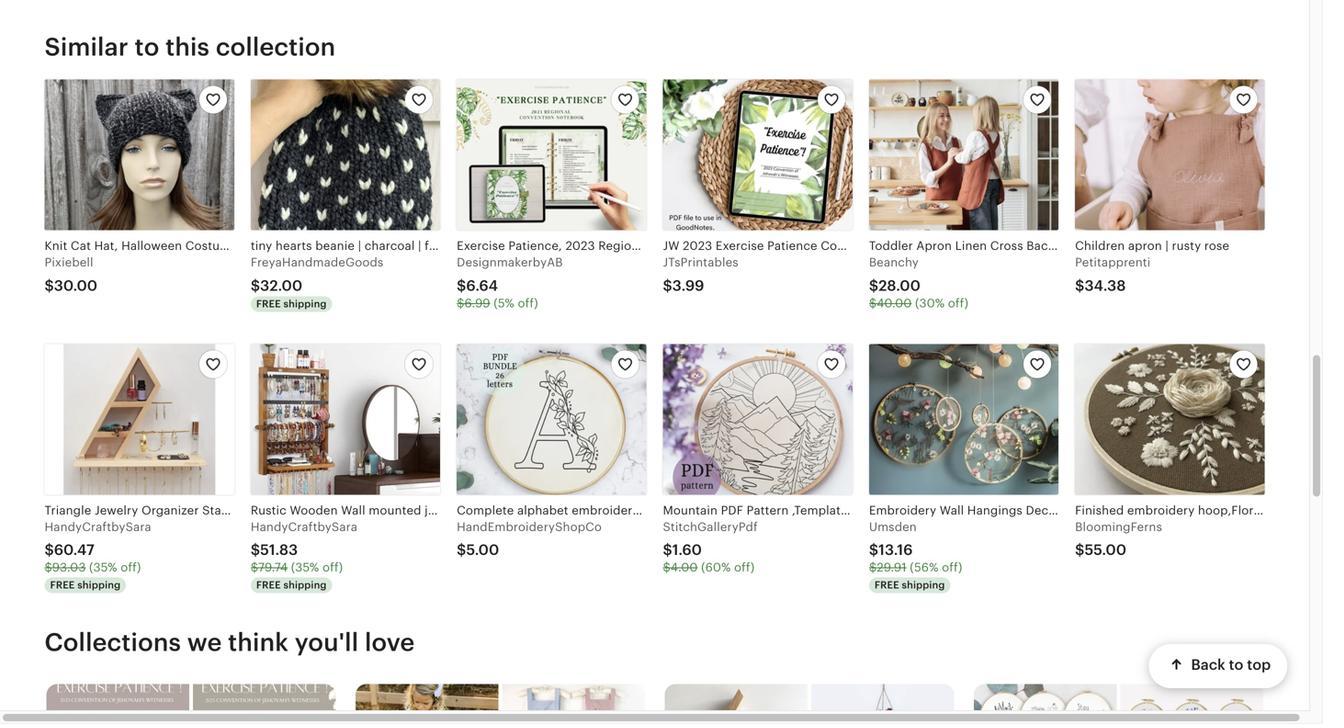 Task type: describe. For each thing, give the bounding box(es) containing it.
32.00
[[260, 277, 303, 294]]

60.47
[[54, 542, 95, 559]]

this
[[166, 33, 210, 61]]

white oak jewelry organizer, wall mount floating jewelry holder, hardwood, necklace organizer, earring holder, ring holder, gift for her image
[[665, 684, 808, 724]]

similar
[[45, 33, 129, 61]]

jw 2023 exercise patience convention digital notebook | tropical leaves image
[[663, 80, 853, 230]]

(35% for 51.83
[[291, 561, 319, 575]]

(5%
[[494, 296, 515, 310]]

$ inside 'handembroideryshopco $ 5.00'
[[457, 542, 466, 559]]

(35% for 60.47
[[89, 561, 117, 575]]

rusty
[[1172, 239, 1202, 253]]

fur
[[453, 239, 470, 253]]

handycraftbysara $ 60.47 $ 93.03 (35% off) free shipping
[[45, 520, 151, 591]]

children apron | rusty rose image
[[1076, 80, 1265, 230]]

shipping for 51.83
[[284, 579, 327, 591]]

embroidery wall hangings decoration, finished embroidery, wall decoration, decorative pendant, handmade artistic embroidery image
[[869, 344, 1059, 495]]

1 exercise patience | 2023 regional convention | jw digital notebook | jw convention notebook | minimalist jw notes image from the left
[[46, 684, 189, 724]]

pixiebell $ 30.00
[[45, 256, 98, 294]]

beanie
[[315, 239, 355, 253]]

stitchgallerypdf
[[663, 520, 758, 534]]

5.00
[[466, 542, 499, 559]]

55.00
[[1085, 542, 1127, 559]]

$ inside bloomingferns $ 55.00
[[1076, 542, 1085, 559]]

bloomingferns
[[1076, 520, 1163, 534]]

petitapprenti
[[1076, 256, 1151, 269]]

off) for 13.16
[[942, 561, 963, 575]]

beanchy
[[869, 256, 919, 269]]

handycraftbysara for 60.47
[[45, 520, 151, 534]]

back to top
[[1191, 657, 1271, 673]]

collections we think you'll love
[[45, 628, 415, 657]]

freyahandmadegoods
[[251, 256, 384, 269]]

off) for 60.47
[[121, 561, 141, 575]]

40.00
[[877, 296, 912, 310]]

free for 60.47
[[50, 579, 75, 591]]

rose
[[1205, 239, 1230, 253]]

designmakerbyab $ 6.64 $ 6.99 (5% off)
[[457, 256, 563, 310]]

93.03
[[52, 561, 86, 575]]

think
[[228, 628, 289, 657]]

apron
[[1129, 239, 1163, 253]]

29.91
[[877, 561, 907, 575]]

personalized kid's apron with personalized embroidery, kid's cooking pinafore, cross back with plaid pockets, christmas gifts for kids/girls image
[[502, 684, 645, 724]]

rustic wooden wall mounted jewelry organizer | jewelry display stand, jewelry holder, jewelry storage  ,necklace organizer, earring, ring image
[[251, 344, 440, 495]]

6.99
[[465, 296, 491, 310]]

free for 13.16
[[875, 579, 900, 591]]

(60%
[[701, 561, 731, 575]]

3.99
[[673, 277, 705, 294]]

pixiebell
[[45, 256, 93, 269]]

off) for 1.60
[[734, 561, 755, 575]]

collections
[[45, 628, 181, 657]]

4.00
[[671, 561, 698, 575]]

shipping for 60.47
[[77, 579, 121, 591]]

shipping inside tiny hearts beanie | charcoal | faux fur pom freyahandmadegoods $ 32.00 free shipping
[[284, 298, 327, 310]]

free inside tiny hearts beanie | charcoal | faux fur pom freyahandmadegoods $ 32.00 free shipping
[[256, 298, 281, 310]]

to for back
[[1229, 657, 1244, 673]]

you'll
[[295, 628, 359, 657]]

mini tea set - cross stitch patterns (digital format - pdf) image
[[1121, 684, 1264, 724]]

pom
[[473, 239, 499, 253]]

beanchy $ 28.00 $ 40.00 (30% off)
[[869, 256, 969, 310]]

off) for 51.83
[[323, 561, 343, 575]]

bloomingferns $ 55.00
[[1076, 520, 1163, 559]]

1.60
[[673, 542, 702, 559]]



Task type: vqa. For each thing, say whether or not it's contained in the screenshot.


Task type: locate. For each thing, give the bounding box(es) containing it.
back
[[1191, 657, 1226, 673]]

| left the faux
[[418, 239, 422, 253]]

to inside button
[[1229, 657, 1244, 673]]

1 horizontal spatial |
[[418, 239, 422, 253]]

1 horizontal spatial handycraftbysara
[[251, 520, 358, 534]]

free inside handycraftbysara $ 60.47 $ 93.03 (35% off) free shipping
[[50, 579, 75, 591]]

charcoal
[[365, 239, 415, 253]]

back to top button
[[1149, 644, 1288, 688]]

28.00
[[879, 277, 921, 294]]

free down 29.91
[[875, 579, 900, 591]]

shipping down 32.00
[[284, 298, 327, 310]]

hearts
[[276, 239, 312, 253]]

34.38
[[1085, 277, 1126, 294]]

13.16
[[879, 542, 913, 559]]

off) right (30%
[[948, 296, 969, 310]]

tiny
[[251, 239, 272, 253]]

faux
[[425, 239, 450, 253]]

off) inside handycraftbysara $ 51.83 $ 79.74 (35% off) free shipping
[[323, 561, 343, 575]]

mountain pdf pattern ,template only, landscape embroidery pattern, hand embroidery pdf, diy embroidery, modern embroidery, beach embroidery image
[[663, 344, 853, 495]]

(35% inside handycraftbysara $ 51.83 $ 79.74 (35% off) free shipping
[[291, 561, 319, 575]]

1 horizontal spatial exercise patience | 2023 regional convention | jw digital notebook | jw convention notebook | minimalist jw notes image
[[193, 684, 336, 724]]

0 horizontal spatial to
[[135, 33, 159, 61]]

tiny hearts beanie | charcoal | faux fur pom freyahandmadegoods $ 32.00 free shipping
[[251, 239, 499, 310]]

stitchgallerypdf $ 1.60 $ 4.00 (60% off)
[[663, 520, 758, 575]]

jtsprintables
[[663, 256, 739, 269]]

1 | from the left
[[358, 239, 361, 253]]

0 horizontal spatial (35%
[[89, 561, 117, 575]]

jtsprintables $ 3.99
[[663, 256, 739, 294]]

umsden
[[869, 520, 917, 534]]

free down 79.74
[[256, 579, 281, 591]]

exercise patience | 2023 regional convention | jw digital notebook | jw convention notebook | minimalist jw notes image down think
[[193, 684, 336, 724]]

2 exercise patience | 2023 regional convention | jw digital notebook | jw convention notebook | minimalist jw notes image from the left
[[193, 684, 336, 724]]

0 horizontal spatial exercise patience | 2023 regional convention | jw digital notebook | jw convention notebook | minimalist jw notes image
[[46, 684, 189, 724]]

off) inside handycraftbysara $ 60.47 $ 93.03 (35% off) free shipping
[[121, 561, 141, 575]]

handycraftbysara $ 51.83 $ 79.74 (35% off) free shipping
[[251, 520, 358, 591]]

handycraftbysara for 51.83
[[251, 520, 358, 534]]

0 horizontal spatial handycraftbysara
[[45, 520, 151, 534]]

triangle jewelry organizer stand | wall mounted jewelry holder, jewelry storage, display stand for necklace , earring , ring, gift for her image
[[45, 344, 234, 495]]

finished embroidery hoop,floral embroidery,wall decor,home decor,wild flowers,handmade gift, image
[[1076, 344, 1265, 495]]

(35% down 51.83 at the left bottom of the page
[[291, 561, 319, 575]]

1 horizontal spatial (35%
[[291, 561, 319, 575]]

exercise patience | 2023 regional convention | jw digital notebook | jw convention notebook | minimalist jw notes image
[[46, 684, 189, 724], [193, 684, 336, 724]]

off) right (5%
[[518, 296, 538, 310]]

off) inside beanchy $ 28.00 $ 40.00 (30% off)
[[948, 296, 969, 310]]

(35% inside handycraftbysara $ 60.47 $ 93.03 (35% off) free shipping
[[89, 561, 117, 575]]

shipping down (56%
[[902, 579, 945, 591]]

free inside umsden $ 13.16 $ 29.91 (56% off) free shipping
[[875, 579, 900, 591]]

1 vertical spatial to
[[1229, 657, 1244, 673]]

free
[[256, 298, 281, 310], [50, 579, 75, 591], [256, 579, 281, 591], [875, 579, 900, 591]]

knit cat hat, halloween costume, chunky knit hat, womens hat, mens hat, winter hat, winter accessories, cat beanie, charcoal grey image
[[45, 80, 234, 230]]

6.64
[[466, 277, 498, 294]]

51.83
[[260, 542, 298, 559]]

$ inside children apron | rusty rose petitapprenti $ 34.38
[[1076, 277, 1085, 294]]

$ inside tiny hearts beanie | charcoal | faux fur pom freyahandmadegoods $ 32.00 free shipping
[[251, 277, 260, 294]]

(35% down 60.47
[[89, 561, 117, 575]]

1 (35% from the left
[[89, 561, 117, 575]]

| left rusty
[[1166, 239, 1169, 253]]

free down 93.03
[[50, 579, 75, 591]]

off) inside designmakerbyab $ 6.64 $ 6.99 (5% off)
[[518, 296, 538, 310]]

(30%
[[916, 296, 945, 310]]

off)
[[518, 296, 538, 310], [948, 296, 969, 310], [121, 561, 141, 575], [323, 561, 343, 575], [734, 561, 755, 575], [942, 561, 963, 575]]

2 horizontal spatial |
[[1166, 239, 1169, 253]]

shipping inside umsden $ 13.16 $ 29.91 (56% off) free shipping
[[902, 579, 945, 591]]

hanging fruit basket 3 tier baskets woven tiered kitchen storage organizer planter image
[[811, 684, 954, 724]]

love
[[365, 628, 415, 657]]

top
[[1247, 657, 1271, 673]]

children apron | rusty rose petitapprenti $ 34.38
[[1076, 239, 1230, 294]]

off) inside umsden $ 13.16 $ 29.91 (56% off) free shipping
[[942, 561, 963, 575]]

| inside children apron | rusty rose petitapprenti $ 34.38
[[1166, 239, 1169, 253]]

to
[[135, 33, 159, 61], [1229, 657, 1244, 673]]

off) right (56%
[[942, 561, 963, 575]]

0 horizontal spatial |
[[358, 239, 361, 253]]

3 | from the left
[[1166, 239, 1169, 253]]

to for similar
[[135, 33, 159, 61]]

79.74
[[258, 561, 288, 575]]

0 vertical spatial to
[[135, 33, 159, 61]]

$ inside 'pixiebell $ 30.00'
[[45, 277, 54, 294]]

2 (35% from the left
[[291, 561, 319, 575]]

tiny hearts beanie | charcoal | faux fur pom image
[[251, 80, 440, 230]]

free down 32.00
[[256, 298, 281, 310]]

$
[[45, 277, 54, 294], [251, 277, 260, 294], [457, 277, 466, 294], [663, 277, 673, 294], [869, 277, 879, 294], [1076, 277, 1085, 294], [457, 296, 465, 310], [869, 296, 877, 310], [45, 542, 54, 559], [251, 542, 260, 559], [457, 542, 466, 559], [663, 542, 673, 559], [869, 542, 879, 559], [1076, 542, 1085, 559], [45, 561, 52, 575], [251, 561, 258, 575], [663, 561, 671, 575], [869, 561, 877, 575]]

collection
[[216, 33, 336, 61]]

exercise patience | 2023 regional convention | jw digital notebook | jw convention notebook | minimalist jw notes image down collections
[[46, 684, 189, 724]]

handycraftbysara up 51.83 at the left bottom of the page
[[251, 520, 358, 534]]

umsden $ 13.16 $ 29.91 (56% off) free shipping
[[869, 520, 963, 591]]

handycraftbysara
[[45, 520, 151, 534], [251, 520, 358, 534]]

shipping
[[284, 298, 327, 310], [77, 579, 121, 591], [284, 579, 327, 591], [902, 579, 945, 591]]

toddler apron linen cross back pinafore apron smock with pockets for children little boy or girl, mother and me image
[[869, 80, 1059, 230]]

off) for 28.00
[[948, 296, 969, 310]]

2 | from the left
[[418, 239, 422, 253]]

(56%
[[910, 561, 939, 575]]

designmakerbyab
[[457, 256, 563, 269]]

children
[[1076, 239, 1125, 253]]

complete alphabet embroidery, pdf pattern letter embroidery design with flowers, floral monogram initial instant digital download hoop decor image
[[457, 344, 647, 495]]

off) right 79.74
[[323, 561, 343, 575]]

to left this
[[135, 33, 159, 61]]

off) inside stitchgallerypdf $ 1.60 $ 4.00 (60% off)
[[734, 561, 755, 575]]

1 handycraftbysara from the left
[[45, 520, 151, 534]]

handembroideryshopco $ 5.00
[[457, 520, 602, 559]]

|
[[358, 239, 361, 253], [418, 239, 422, 253], [1166, 239, 1169, 253]]

handembroideryshopco
[[457, 520, 602, 534]]

handycraftbysara up 60.47
[[45, 520, 151, 534]]

$ inside jtsprintables $ 3.99
[[663, 277, 673, 294]]

to left top
[[1229, 657, 1244, 673]]

embroidery bundle , hand embroidery patterns, floral collection, pdf embroidery pattern, beginner pattern, floral designs, digital pdf image
[[974, 684, 1117, 724]]

2 handycraftbysara from the left
[[251, 520, 358, 534]]

30.00
[[54, 277, 98, 294]]

similar to this collection
[[45, 33, 336, 61]]

we
[[187, 628, 222, 657]]

| right beanie
[[358, 239, 361, 253]]

exercise patience, 2023 regional convention, jw 2023 digital notebook, jw convention notebook, minimalist jw notes, 2023 regional image
[[457, 80, 647, 230]]

off) for 6.64
[[518, 296, 538, 310]]

(35%
[[89, 561, 117, 575], [291, 561, 319, 575]]

childs garden apron | pinafore shape, ages 4-6, traditional apron, pockets, blue or copper, linen cotton fabric, childs photo shoot apron image
[[355, 684, 498, 724]]

free inside handycraftbysara $ 51.83 $ 79.74 (35% off) free shipping
[[256, 579, 281, 591]]

shipping down 79.74
[[284, 579, 327, 591]]

shipping down 93.03
[[77, 579, 121, 591]]

free for 51.83
[[256, 579, 281, 591]]

off) right (60%
[[734, 561, 755, 575]]

1 horizontal spatial to
[[1229, 657, 1244, 673]]

shipping for 13.16
[[902, 579, 945, 591]]

shipping inside handycraftbysara $ 51.83 $ 79.74 (35% off) free shipping
[[284, 579, 327, 591]]

off) right 93.03
[[121, 561, 141, 575]]

shipping inside handycraftbysara $ 60.47 $ 93.03 (35% off) free shipping
[[77, 579, 121, 591]]



